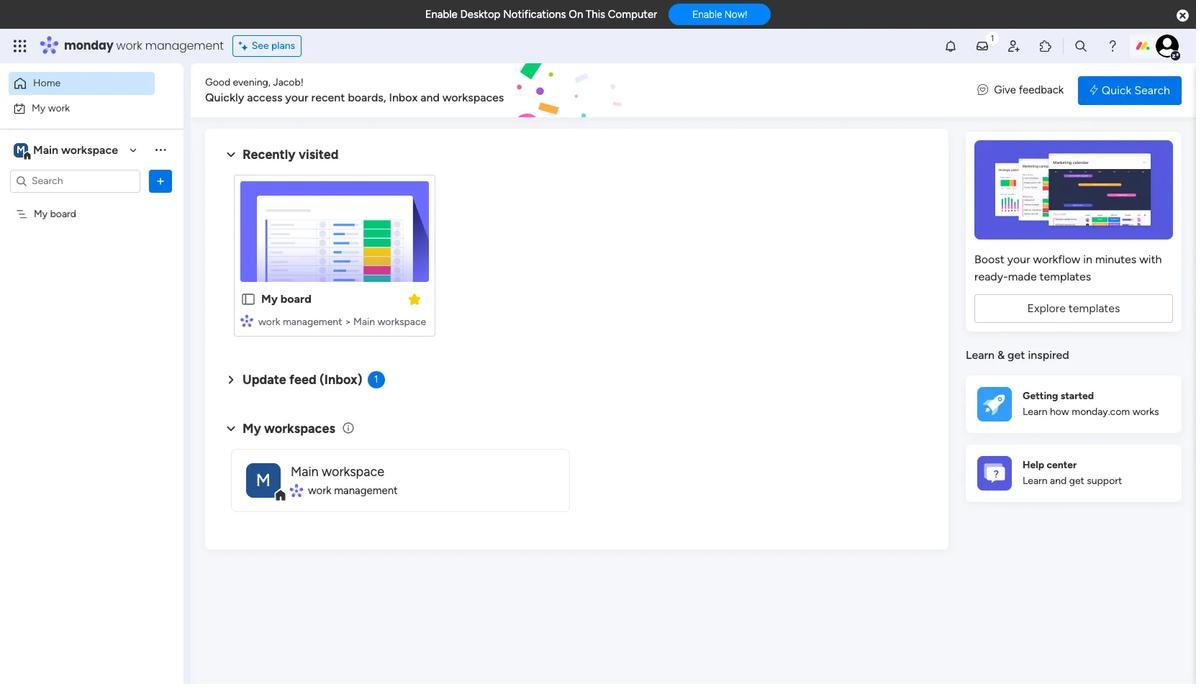 Task type: describe. For each thing, give the bounding box(es) containing it.
0 vertical spatial workspace
[[61, 143, 118, 157]]

1 vertical spatial workspaces
[[264, 421, 335, 437]]

see plans
[[252, 40, 295, 52]]

enable for enable desktop notifications on this computer
[[425, 8, 458, 21]]

1 vertical spatial workspace
[[378, 316, 426, 328]]

my inside button
[[32, 102, 46, 114]]

invite members image
[[1007, 39, 1022, 53]]

recent
[[311, 91, 345, 104]]

getting
[[1023, 390, 1059, 402]]

jacob!
[[273, 76, 304, 89]]

explore templates
[[1028, 302, 1121, 315]]

good evening, jacob! quickly access your recent boards, inbox and workspaces
[[205, 76, 504, 104]]

visited
[[299, 147, 339, 163]]

workspaces inside good evening, jacob! quickly access your recent boards, inbox and workspaces
[[443, 91, 504, 104]]

2 vertical spatial workspace
[[322, 464, 384, 480]]

explore templates button
[[975, 294, 1173, 323]]

close recently visited image
[[222, 146, 240, 163]]

learn for help
[[1023, 475, 1048, 488]]

remove from favorites image
[[407, 292, 422, 306]]

0 vertical spatial workspace image
[[14, 142, 28, 158]]

main inside workspace selection element
[[33, 143, 58, 157]]

search
[[1135, 83, 1171, 97]]

v2 user feedback image
[[978, 82, 989, 98]]

center
[[1047, 459, 1077, 471]]

help center element
[[966, 445, 1182, 502]]

my workspaces
[[243, 421, 335, 437]]

notifications
[[503, 8, 566, 21]]

getting started learn how monday.com works
[[1023, 390, 1159, 418]]

templates image image
[[979, 140, 1169, 240]]

and inside help center learn and get support
[[1050, 475, 1067, 488]]

2 vertical spatial main
[[291, 464, 319, 480]]

quick search button
[[1078, 76, 1182, 105]]

access
[[247, 91, 283, 104]]

apps image
[[1039, 39, 1053, 53]]

get inside help center learn and get support
[[1070, 475, 1085, 488]]

1 horizontal spatial board
[[281, 292, 312, 306]]

close my workspaces image
[[222, 420, 240, 438]]

support
[[1087, 475, 1123, 488]]

give feedback
[[994, 84, 1064, 97]]

computer
[[608, 8, 657, 21]]

work right monday
[[116, 37, 142, 54]]

made
[[1008, 270, 1037, 284]]

your inside the boost your workflow in minutes with ready-made templates
[[1008, 253, 1031, 266]]

plans
[[271, 40, 295, 52]]

v2 bolt switch image
[[1090, 82, 1098, 98]]

inbox
[[389, 91, 418, 104]]

m for the topmost workspace image
[[17, 144, 25, 156]]

works
[[1133, 406, 1159, 418]]

and inside good evening, jacob! quickly access your recent boards, inbox and workspaces
[[421, 91, 440, 104]]

select product image
[[13, 39, 27, 53]]

started
[[1061, 390, 1094, 402]]

minutes
[[1096, 253, 1137, 266]]

monday.com
[[1072, 406, 1130, 418]]

&
[[998, 348, 1005, 362]]

1 vertical spatial my board
[[261, 292, 312, 306]]

with
[[1140, 253, 1162, 266]]

>
[[345, 316, 351, 328]]

inbox image
[[975, 39, 990, 53]]

recently visited
[[243, 147, 339, 163]]

Search in workspace field
[[30, 173, 120, 189]]

1 image
[[986, 30, 999, 46]]

home
[[33, 77, 61, 89]]

help
[[1023, 459, 1045, 471]]

m for right workspace image
[[256, 470, 271, 491]]

notifications image
[[944, 39, 958, 53]]

monday work management
[[64, 37, 224, 54]]

your inside good evening, jacob! quickly access your recent boards, inbox and workspaces
[[285, 91, 309, 104]]

work inside button
[[48, 102, 70, 114]]

good
[[205, 76, 230, 89]]

quickly
[[205, 91, 244, 104]]



Task type: vqa. For each thing, say whether or not it's contained in the screenshot.
CENTER
yes



Task type: locate. For each thing, give the bounding box(es) containing it.
inspired
[[1028, 348, 1070, 362]]

enable now! button
[[669, 4, 771, 25]]

get right &
[[1008, 348, 1025, 362]]

templates inside button
[[1069, 302, 1121, 315]]

1 horizontal spatial enable
[[693, 9, 722, 20]]

enable
[[425, 8, 458, 21], [693, 9, 722, 20]]

management for work management
[[334, 484, 398, 497]]

help center learn and get support
[[1023, 459, 1123, 488]]

now!
[[725, 9, 748, 20]]

open update feed (inbox) image
[[222, 371, 240, 389]]

0 vertical spatial main
[[33, 143, 58, 157]]

board
[[50, 208, 76, 220], [281, 292, 312, 306]]

my
[[32, 102, 46, 114], [34, 208, 48, 220], [261, 292, 278, 306], [243, 421, 261, 437]]

my right public board image
[[261, 292, 278, 306]]

learn left &
[[966, 348, 995, 362]]

m inside workspace selection element
[[17, 144, 25, 156]]

public board image
[[240, 292, 256, 307]]

my board
[[34, 208, 76, 220], [261, 292, 312, 306]]

main
[[33, 143, 58, 157], [354, 316, 375, 328], [291, 464, 319, 480]]

on
[[569, 8, 583, 21]]

your up made
[[1008, 253, 1031, 266]]

my down home
[[32, 102, 46, 114]]

workspaces right inbox
[[443, 91, 504, 104]]

1 vertical spatial main workspace
[[291, 464, 384, 480]]

work down my workspaces
[[308, 484, 332, 497]]

0 horizontal spatial board
[[50, 208, 76, 220]]

enable desktop notifications on this computer
[[425, 8, 657, 21]]

workflow
[[1033, 253, 1081, 266]]

1 vertical spatial and
[[1050, 475, 1067, 488]]

my work
[[32, 102, 70, 114]]

workspace up search in workspace field
[[61, 143, 118, 157]]

explore
[[1028, 302, 1066, 315]]

home button
[[9, 72, 155, 95]]

0 vertical spatial my board
[[34, 208, 76, 220]]

help image
[[1106, 39, 1120, 53]]

1 vertical spatial management
[[283, 316, 342, 328]]

my down search in workspace field
[[34, 208, 48, 220]]

get down center
[[1070, 475, 1085, 488]]

boost your workflow in minutes with ready-made templates
[[975, 253, 1162, 284]]

templates inside the boost your workflow in minutes with ready-made templates
[[1040, 270, 1092, 284]]

1
[[374, 374, 378, 386]]

update
[[243, 372, 286, 388]]

management
[[145, 37, 224, 54], [283, 316, 342, 328], [334, 484, 398, 497]]

0 vertical spatial templates
[[1040, 270, 1092, 284]]

and
[[421, 91, 440, 104], [1050, 475, 1067, 488]]

quick search
[[1102, 83, 1171, 97]]

my board list box
[[0, 199, 184, 420]]

0 vertical spatial your
[[285, 91, 309, 104]]

2 vertical spatial learn
[[1023, 475, 1048, 488]]

1 horizontal spatial workspace image
[[246, 463, 281, 498]]

jacob simon image
[[1156, 35, 1179, 58]]

my right close my workspaces icon
[[243, 421, 261, 437]]

workspaces down the update feed (inbox)
[[264, 421, 335, 437]]

work up update
[[258, 316, 280, 328]]

workspace options image
[[153, 143, 168, 157]]

1 vertical spatial board
[[281, 292, 312, 306]]

enable left now!
[[693, 9, 722, 20]]

recently
[[243, 147, 296, 163]]

my board down search in workspace field
[[34, 208, 76, 220]]

m
[[17, 144, 25, 156], [256, 470, 271, 491]]

1 horizontal spatial m
[[256, 470, 271, 491]]

in
[[1084, 253, 1093, 266]]

1 vertical spatial learn
[[1023, 406, 1048, 418]]

workspace selection element
[[14, 141, 120, 160]]

1 horizontal spatial my board
[[261, 292, 312, 306]]

work management
[[308, 484, 398, 497]]

get
[[1008, 348, 1025, 362], [1070, 475, 1085, 488]]

main down my workspaces
[[291, 464, 319, 480]]

0 horizontal spatial main
[[33, 143, 58, 157]]

workspace up work management
[[322, 464, 384, 480]]

main workspace
[[33, 143, 118, 157], [291, 464, 384, 480]]

main workspace inside workspace selection element
[[33, 143, 118, 157]]

0 vertical spatial and
[[421, 91, 440, 104]]

work
[[116, 37, 142, 54], [48, 102, 70, 114], [258, 316, 280, 328], [308, 484, 332, 497]]

workspace image
[[14, 142, 28, 158], [246, 463, 281, 498]]

0 vertical spatial get
[[1008, 348, 1025, 362]]

0 horizontal spatial and
[[421, 91, 440, 104]]

quick
[[1102, 83, 1132, 97]]

1 vertical spatial m
[[256, 470, 271, 491]]

1 horizontal spatial get
[[1070, 475, 1085, 488]]

1 horizontal spatial workspaces
[[443, 91, 504, 104]]

2 vertical spatial management
[[334, 484, 398, 497]]

enable for enable now!
[[693, 9, 722, 20]]

management for work management > main workspace
[[283, 316, 342, 328]]

templates right explore at right
[[1069, 302, 1121, 315]]

0 vertical spatial workspaces
[[443, 91, 504, 104]]

workspaces
[[443, 91, 504, 104], [264, 421, 335, 437]]

main right >
[[354, 316, 375, 328]]

dapulse close image
[[1177, 9, 1189, 23]]

workspace down remove from favorites icon
[[378, 316, 426, 328]]

update feed (inbox)
[[243, 372, 363, 388]]

boost
[[975, 253, 1005, 266]]

options image
[[153, 174, 168, 188]]

learn
[[966, 348, 995, 362], [1023, 406, 1048, 418], [1023, 475, 1048, 488]]

feed
[[289, 372, 316, 388]]

feedback
[[1019, 84, 1064, 97]]

enable left desktop
[[425, 8, 458, 21]]

1 horizontal spatial and
[[1050, 475, 1067, 488]]

1 vertical spatial your
[[1008, 253, 1031, 266]]

0 horizontal spatial get
[[1008, 348, 1025, 362]]

main workspace up search in workspace field
[[33, 143, 118, 157]]

board inside list box
[[50, 208, 76, 220]]

my board inside my board list box
[[34, 208, 76, 220]]

getting started element
[[966, 375, 1182, 433]]

0 horizontal spatial workspaces
[[264, 421, 335, 437]]

0 vertical spatial main workspace
[[33, 143, 118, 157]]

learn & get inspired
[[966, 348, 1070, 362]]

your down jacob!
[[285, 91, 309, 104]]

and down center
[[1050, 475, 1067, 488]]

0 vertical spatial board
[[50, 208, 76, 220]]

0 vertical spatial management
[[145, 37, 224, 54]]

1 vertical spatial workspace image
[[246, 463, 281, 498]]

see
[[252, 40, 269, 52]]

learn down 'getting'
[[1023, 406, 1048, 418]]

board right public board image
[[281, 292, 312, 306]]

evening,
[[233, 76, 271, 89]]

monday
[[64, 37, 113, 54]]

0 horizontal spatial your
[[285, 91, 309, 104]]

1 vertical spatial get
[[1070, 475, 1085, 488]]

my board right public board image
[[261, 292, 312, 306]]

main down my work
[[33, 143, 58, 157]]

and right inbox
[[421, 91, 440, 104]]

1 horizontal spatial main
[[291, 464, 319, 480]]

option
[[0, 201, 184, 204]]

main workspace up work management
[[291, 464, 384, 480]]

how
[[1050, 406, 1070, 418]]

1 vertical spatial templates
[[1069, 302, 1121, 315]]

work management > main workspace
[[258, 316, 426, 328]]

1 vertical spatial main
[[354, 316, 375, 328]]

0 horizontal spatial workspace image
[[14, 142, 28, 158]]

learn inside help center learn and get support
[[1023, 475, 1048, 488]]

desktop
[[460, 8, 501, 21]]

learn for getting
[[1023, 406, 1048, 418]]

0 horizontal spatial m
[[17, 144, 25, 156]]

learn inside the "getting started learn how monday.com works"
[[1023, 406, 1048, 418]]

0 horizontal spatial my board
[[34, 208, 76, 220]]

workspace
[[61, 143, 118, 157], [378, 316, 426, 328], [322, 464, 384, 480]]

my inside list box
[[34, 208, 48, 220]]

2 horizontal spatial main
[[354, 316, 375, 328]]

0 vertical spatial m
[[17, 144, 25, 156]]

this
[[586, 8, 606, 21]]

boards,
[[348, 91, 386, 104]]

templates
[[1040, 270, 1092, 284], [1069, 302, 1121, 315]]

see plans button
[[232, 35, 302, 57]]

give
[[994, 84, 1016, 97]]

your
[[285, 91, 309, 104], [1008, 253, 1031, 266]]

learn down help
[[1023, 475, 1048, 488]]

1 horizontal spatial main workspace
[[291, 464, 384, 480]]

1 horizontal spatial your
[[1008, 253, 1031, 266]]

ready-
[[975, 270, 1008, 284]]

enable now!
[[693, 9, 748, 20]]

0 vertical spatial learn
[[966, 348, 995, 362]]

enable inside button
[[693, 9, 722, 20]]

templates down workflow
[[1040, 270, 1092, 284]]

board down search in workspace field
[[50, 208, 76, 220]]

my work button
[[9, 97, 155, 120]]

work down home
[[48, 102, 70, 114]]

(inbox)
[[320, 372, 363, 388]]

search everything image
[[1074, 39, 1088, 53]]

0 horizontal spatial enable
[[425, 8, 458, 21]]

0 horizontal spatial main workspace
[[33, 143, 118, 157]]



